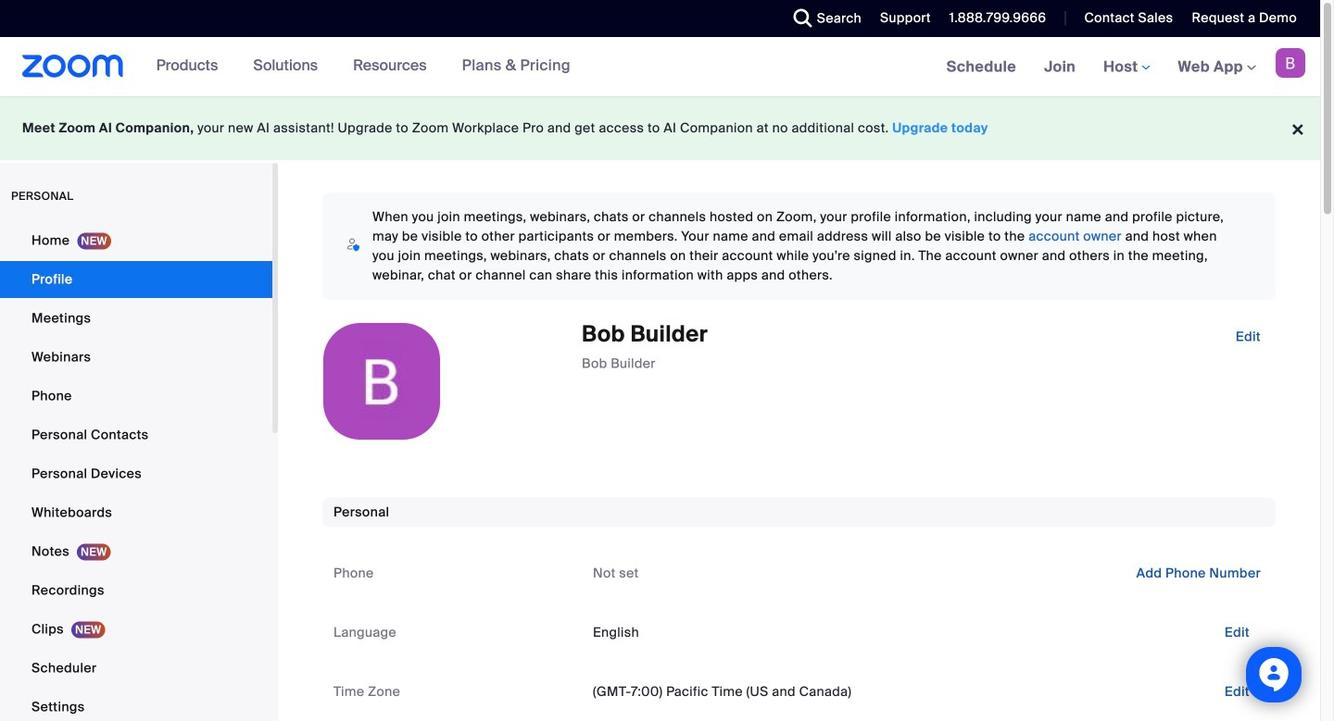 Task type: describe. For each thing, give the bounding box(es) containing it.
profile picture image
[[1276, 48, 1306, 78]]

product information navigation
[[142, 37, 585, 96]]

user photo image
[[323, 323, 440, 440]]

personal menu menu
[[0, 222, 272, 722]]



Task type: vqa. For each thing, say whether or not it's contained in the screenshot.
User photo
yes



Task type: locate. For each thing, give the bounding box(es) containing it.
zoom logo image
[[22, 55, 124, 78]]

banner
[[0, 37, 1320, 98]]

edit user photo image
[[367, 373, 397, 390]]

footer
[[0, 96, 1320, 160]]

meetings navigation
[[933, 37, 1320, 98]]



